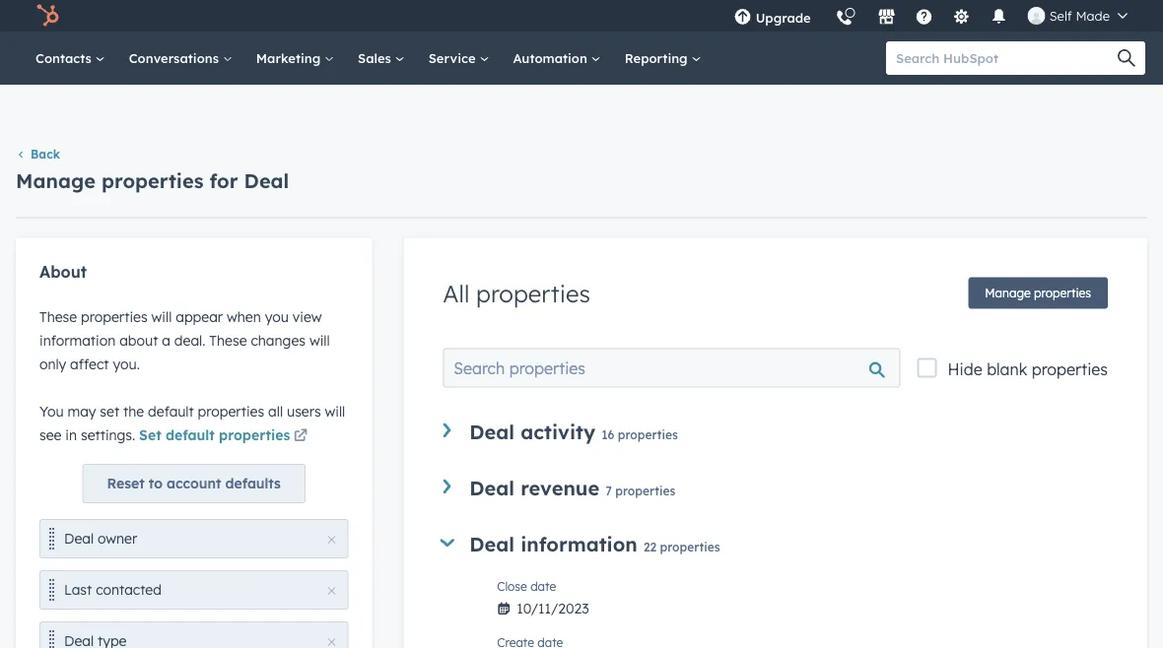 Task type: describe. For each thing, give the bounding box(es) containing it.
you
[[39, 403, 64, 420]]

hubspot link
[[24, 4, 74, 28]]

marketing link
[[244, 32, 346, 85]]

changes
[[251, 332, 306, 349]]

revenue
[[521, 476, 600, 500]]

settings image
[[953, 9, 971, 27]]

properties down all
[[219, 426, 290, 444]]

properties right all
[[476, 278, 591, 308]]

notifications button
[[983, 0, 1016, 32]]

automation link
[[501, 32, 613, 85]]

these properties will appear when you view information about a deal. these changes will only affect you.
[[39, 308, 330, 373]]

close image for deal owner
[[328, 536, 336, 544]]

reset to account defaults button
[[82, 464, 305, 504]]

Search HubSpot search field
[[886, 41, 1128, 75]]

last contacted
[[64, 582, 162, 599]]

properties left for
[[102, 168, 204, 193]]

manage for manage properties
[[985, 286, 1031, 301]]

service
[[429, 50, 480, 66]]

information inside these properties will appear when you view information about a deal. these changes will only affect you.
[[39, 332, 116, 349]]

close date
[[497, 580, 556, 594]]

search image
[[1118, 49, 1136, 67]]

owner
[[98, 530, 137, 548]]

22
[[644, 540, 657, 554]]

date
[[531, 580, 556, 594]]

caret image for deal information
[[440, 539, 455, 547]]

0 vertical spatial will
[[151, 308, 172, 325]]

deal revenue 7 properties
[[470, 476, 676, 500]]

all
[[268, 403, 283, 420]]

manage properties
[[985, 286, 1092, 301]]

back link
[[16, 147, 60, 162]]

when
[[227, 308, 261, 325]]

reset
[[107, 475, 145, 492]]

self made button
[[1016, 0, 1140, 32]]

16
[[602, 427, 615, 442]]

deal.
[[174, 332, 206, 349]]

service link
[[417, 32, 501, 85]]

default inside 'you may set the default properties all users will see in settings.'
[[148, 403, 194, 420]]

you.
[[113, 355, 140, 373]]

blank
[[987, 359, 1028, 379]]

calling icon image
[[836, 10, 854, 28]]

close
[[497, 580, 527, 594]]

activity
[[521, 419, 596, 444]]

caret image
[[443, 480, 451, 494]]

contacts link
[[24, 32, 117, 85]]

last
[[64, 582, 92, 599]]

deal left owner
[[64, 530, 94, 548]]

properties up the hide blank properties on the bottom right of page
[[1034, 286, 1092, 301]]

conversations
[[129, 50, 223, 66]]

contacts
[[35, 50, 95, 66]]

conversations link
[[117, 32, 244, 85]]

marketing
[[256, 50, 324, 66]]

notifications image
[[991, 9, 1008, 27]]

close image for last contacted
[[328, 588, 336, 595]]

settings.
[[81, 426, 135, 444]]

self
[[1050, 7, 1073, 24]]

help image
[[916, 9, 933, 27]]

caret image for deal activity
[[443, 423, 451, 438]]

menu containing self made
[[722, 0, 1140, 39]]

may
[[68, 403, 96, 420]]

sales link
[[346, 32, 417, 85]]

properties inside 'you may set the default properties all users will see in settings.'
[[198, 403, 264, 420]]

1 horizontal spatial these
[[209, 332, 247, 349]]

reset to account defaults
[[107, 475, 281, 492]]

you may set the default properties all users will see in settings.
[[39, 403, 345, 444]]

1 vertical spatial default
[[166, 426, 215, 444]]

link opens in a new window image
[[294, 430, 308, 444]]

set
[[100, 403, 119, 420]]



Task type: locate. For each thing, give the bounding box(es) containing it.
properties inside these properties will appear when you view information about a deal. these changes will only affect you.
[[81, 308, 148, 325]]

deal right for
[[244, 168, 289, 193]]

information up date
[[521, 532, 638, 556]]

marketplaces image
[[878, 9, 896, 27]]

reporting link
[[613, 32, 713, 85]]

all properties
[[443, 278, 591, 308]]

properties up about
[[81, 308, 148, 325]]

only
[[39, 355, 66, 373]]

marketplaces button
[[866, 0, 908, 32]]

made
[[1076, 7, 1110, 24]]

0 vertical spatial information
[[39, 332, 116, 349]]

1 vertical spatial manage
[[985, 286, 1031, 301]]

set default properties
[[139, 426, 290, 444]]

0 horizontal spatial manage
[[16, 168, 96, 193]]

appear
[[176, 308, 223, 325]]

will
[[151, 308, 172, 325], [310, 332, 330, 349], [325, 403, 345, 420]]

will inside 'you may set the default properties all users will see in settings.'
[[325, 403, 345, 420]]

self made
[[1050, 7, 1110, 24]]

properties inside deal activity 16 properties
[[618, 427, 678, 442]]

1 vertical spatial these
[[209, 332, 247, 349]]

information
[[39, 332, 116, 349], [521, 532, 638, 556]]

Close date text field
[[497, 591, 1108, 623]]

manage inside manage properties link
[[985, 286, 1031, 301]]

1 horizontal spatial manage
[[985, 286, 1031, 301]]

upgrade image
[[734, 9, 752, 27]]

default right set
[[166, 426, 215, 444]]

1 vertical spatial caret image
[[440, 539, 455, 547]]

properties right 7
[[616, 483, 676, 498]]

Search properties search field
[[443, 348, 901, 388]]

manage up blank
[[985, 286, 1031, 301]]

deal information 22 properties
[[470, 532, 720, 556]]

users
[[287, 403, 321, 420]]

7
[[606, 483, 612, 498]]

you
[[265, 308, 289, 325]]

about
[[119, 332, 158, 349]]

view
[[293, 308, 322, 325]]

deal for deal activity
[[470, 419, 515, 444]]

a
[[162, 332, 171, 349]]

information up the affect
[[39, 332, 116, 349]]

help button
[[908, 0, 941, 32]]

set default properties link
[[139, 425, 311, 448]]

deal owner
[[64, 530, 137, 548]]

automation
[[513, 50, 591, 66]]

deal up close
[[470, 532, 515, 556]]

hubspot image
[[35, 4, 59, 28]]

close image
[[328, 536, 336, 544], [328, 588, 336, 595]]

affect
[[70, 355, 109, 373]]

see
[[39, 426, 62, 444]]

to
[[149, 475, 163, 492]]

0 horizontal spatial information
[[39, 332, 116, 349]]

deal
[[244, 168, 289, 193], [470, 419, 515, 444], [470, 476, 515, 500], [64, 530, 94, 548], [470, 532, 515, 556]]

default up set
[[148, 403, 194, 420]]

contacted
[[96, 582, 162, 599]]

1 horizontal spatial information
[[521, 532, 638, 556]]

properties up set default properties link at the bottom left
[[198, 403, 264, 420]]

in
[[65, 426, 77, 444]]

properties right blank
[[1032, 359, 1108, 379]]

0 vertical spatial these
[[39, 308, 77, 325]]

deal left activity
[[470, 419, 515, 444]]

properties
[[102, 168, 204, 193], [476, 278, 591, 308], [1034, 286, 1092, 301], [81, 308, 148, 325], [1032, 359, 1108, 379], [198, 403, 264, 420], [219, 426, 290, 444], [618, 427, 678, 442], [616, 483, 676, 498], [660, 540, 720, 554]]

reporting
[[625, 50, 692, 66]]

these down about
[[39, 308, 77, 325]]

the
[[123, 403, 144, 420]]

2 close image from the top
[[328, 588, 336, 595]]

0 horizontal spatial these
[[39, 308, 77, 325]]

will up a
[[151, 308, 172, 325]]

0 vertical spatial caret image
[[443, 423, 451, 438]]

0 vertical spatial manage
[[16, 168, 96, 193]]

0 vertical spatial default
[[148, 403, 194, 420]]

deal right caret icon
[[470, 476, 515, 500]]

set
[[139, 426, 161, 444]]

deal for deal revenue
[[470, 476, 515, 500]]

1 close image from the top
[[328, 536, 336, 544]]

close image
[[328, 639, 336, 647]]

manage properties for deal
[[16, 168, 289, 193]]

all
[[443, 278, 470, 308]]

hide blank properties
[[948, 359, 1108, 379]]

properties inside deal revenue 7 properties
[[616, 483, 676, 498]]

will right users
[[325, 403, 345, 420]]

deal activity 16 properties
[[470, 419, 678, 444]]

manage for manage properties for deal
[[16, 168, 96, 193]]

for
[[210, 168, 238, 193]]

ruby anderson image
[[1028, 7, 1046, 25]]

caret image down caret icon
[[440, 539, 455, 547]]

settings link
[[941, 0, 983, 32]]

these down when
[[209, 332, 247, 349]]

calling icon button
[[828, 2, 862, 31]]

upgrade
[[756, 9, 811, 26]]

caret image
[[443, 423, 451, 438], [440, 539, 455, 547]]

these
[[39, 308, 77, 325], [209, 332, 247, 349]]

menu
[[722, 0, 1140, 39]]

properties right 16
[[618, 427, 678, 442]]

manage properties link
[[969, 277, 1108, 309]]

properties inside deal information 22 properties
[[660, 540, 720, 554]]

manage
[[16, 168, 96, 193], [985, 286, 1031, 301]]

default
[[148, 403, 194, 420], [166, 426, 215, 444]]

1 vertical spatial will
[[310, 332, 330, 349]]

caret image up caret icon
[[443, 423, 451, 438]]

1 vertical spatial close image
[[328, 588, 336, 595]]

manage down back
[[16, 168, 96, 193]]

deal for deal information
[[470, 532, 515, 556]]

about
[[39, 262, 87, 281]]

properties right 22
[[660, 540, 720, 554]]

will down view
[[310, 332, 330, 349]]

2 vertical spatial will
[[325, 403, 345, 420]]

defaults
[[225, 475, 281, 492]]

search button
[[1108, 41, 1146, 75]]

hide
[[948, 359, 983, 379]]

account
[[167, 475, 221, 492]]

back
[[31, 147, 60, 162]]

link opens in a new window image
[[294, 425, 308, 448]]

0 vertical spatial close image
[[328, 536, 336, 544]]

sales
[[358, 50, 395, 66]]

1 vertical spatial information
[[521, 532, 638, 556]]



Task type: vqa. For each thing, say whether or not it's contained in the screenshot.
'Products' link
no



